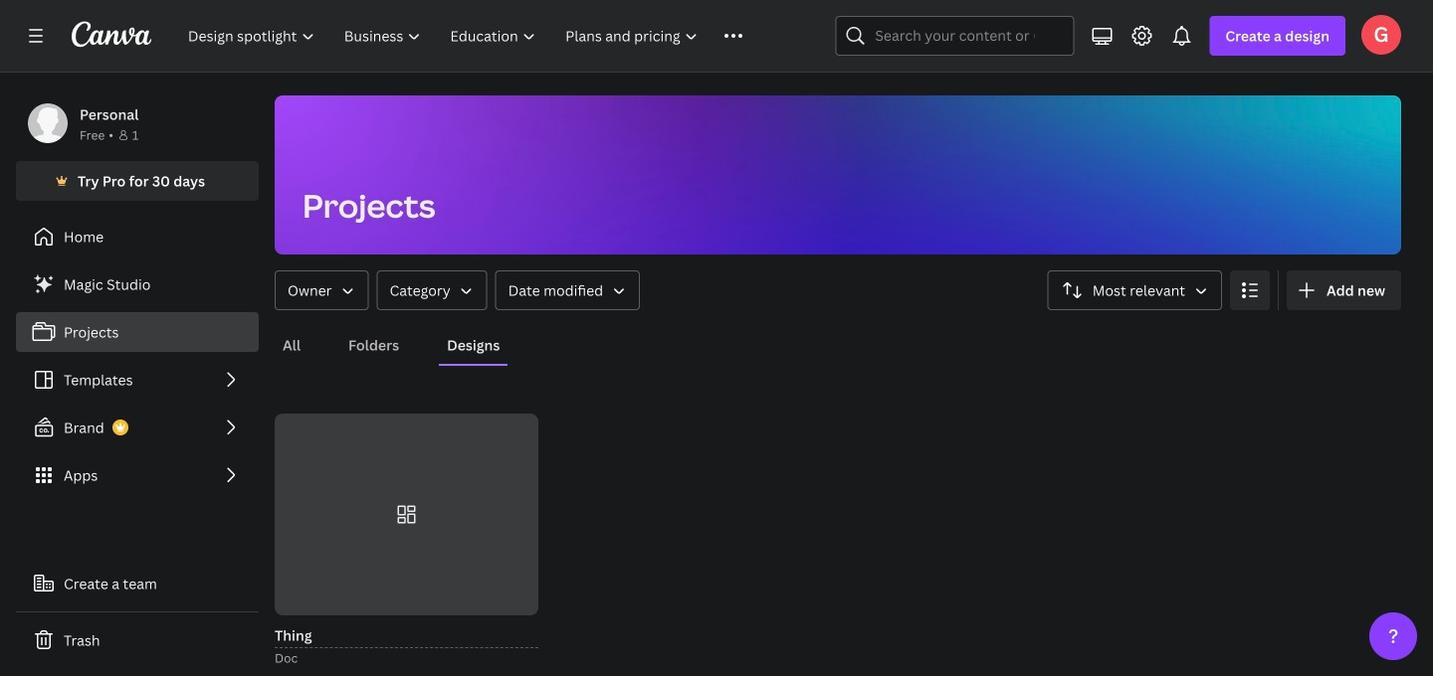 Task type: describe. For each thing, give the bounding box(es) containing it.
Category button
[[377, 271, 487, 311]]

Date modified button
[[495, 271, 640, 311]]

Search search field
[[875, 17, 1035, 55]]

genericname382024 image
[[1362, 15, 1402, 55]]



Task type: locate. For each thing, give the bounding box(es) containing it.
None field
[[275, 624, 539, 649]]

group
[[271, 414, 539, 669], [275, 414, 539, 616]]

genericname382024 image
[[1362, 15, 1402, 55]]

1 group from the left
[[271, 414, 539, 669]]

list
[[16, 265, 259, 496]]

None search field
[[836, 16, 1075, 56]]

2 group from the left
[[275, 414, 539, 616]]

Owner button
[[275, 271, 369, 311]]

top level navigation element
[[175, 16, 788, 56], [175, 16, 788, 56]]



Task type: vqa. For each thing, say whether or not it's contained in the screenshot.
field
yes



